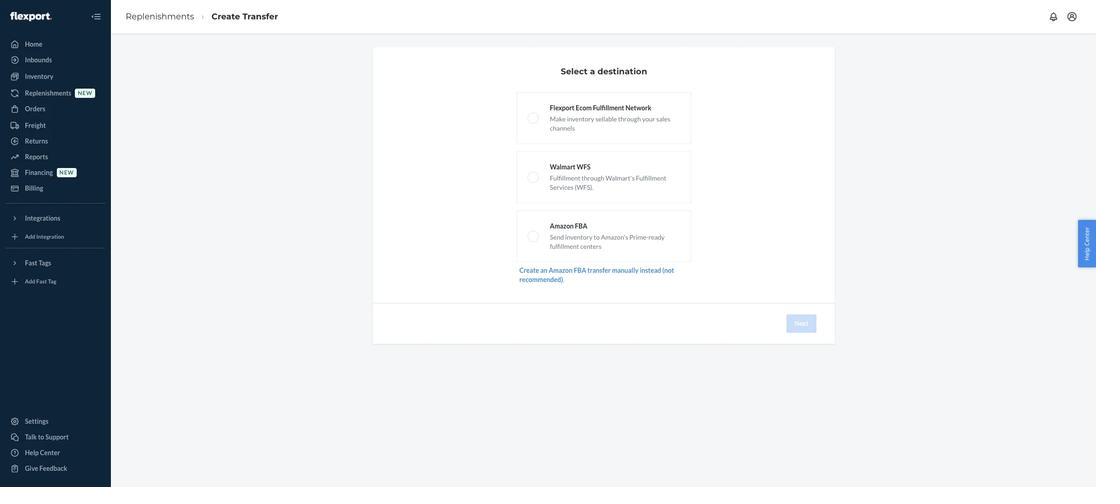 Task type: vqa. For each thing, say whether or not it's contained in the screenshot.


Task type: locate. For each thing, give the bounding box(es) containing it.
create
[[212, 11, 240, 22], [519, 267, 539, 275]]

inventory link
[[6, 69, 105, 84]]

next
[[795, 320, 809, 328]]

0 vertical spatial fast
[[25, 259, 37, 267]]

0 vertical spatial help center
[[1083, 227, 1091, 261]]

center
[[1083, 227, 1091, 246], [40, 449, 60, 457]]

returns
[[25, 137, 48, 145]]

tags
[[39, 259, 51, 267]]

(not
[[662, 267, 674, 275]]

1 vertical spatial fast
[[36, 278, 47, 285]]

amazon up .
[[549, 267, 573, 275]]

new down reports "link"
[[59, 169, 74, 176]]

1 horizontal spatial new
[[78, 90, 92, 97]]

walmart
[[550, 163, 576, 171]]

transfer
[[242, 11, 278, 22]]

new for financing
[[59, 169, 74, 176]]

inbounds link
[[6, 53, 105, 67]]

recommended)
[[519, 276, 563, 284]]

1 horizontal spatial help
[[1083, 247, 1091, 261]]

settings
[[25, 418, 49, 426]]

to right talk
[[38, 433, 44, 441]]

fba up centers
[[575, 222, 587, 230]]

walmart's
[[606, 174, 635, 182]]

0 vertical spatial help
[[1083, 247, 1091, 261]]

new up the orders link
[[78, 90, 92, 97]]

help center
[[1083, 227, 1091, 261], [25, 449, 60, 457]]

financing
[[25, 169, 53, 177]]

talk to support button
[[6, 430, 105, 445]]

1 vertical spatial create
[[519, 267, 539, 275]]

1 horizontal spatial to
[[594, 233, 600, 241]]

amazon
[[550, 222, 574, 230], [549, 267, 573, 275]]

0 horizontal spatial replenishments
[[25, 89, 71, 97]]

1 add from the top
[[25, 234, 35, 241]]

create an amazon fba transfer manually instead (not recommended) link
[[519, 267, 674, 284]]

2 add from the top
[[25, 278, 35, 285]]

feedback
[[39, 465, 67, 473]]

to up centers
[[594, 233, 600, 241]]

fast left the tag
[[36, 278, 47, 285]]

help center link
[[6, 446, 105, 461]]

0 vertical spatial fba
[[575, 222, 587, 230]]

1 horizontal spatial help center
[[1083, 227, 1091, 261]]

1 vertical spatial to
[[38, 433, 44, 441]]

to
[[594, 233, 600, 241], [38, 433, 44, 441]]

1 vertical spatial amazon
[[549, 267, 573, 275]]

0 vertical spatial create
[[212, 11, 240, 22]]

0 vertical spatial through
[[618, 115, 641, 123]]

through inside walmart wfs fulfillment through walmart's fulfillment services (wfs).
[[582, 174, 604, 182]]

inventory inside amazon fba send inventory to amazon's prime-ready fulfillment centers
[[565, 233, 593, 241]]

new
[[78, 90, 92, 97], [59, 169, 74, 176]]

fast inside dropdown button
[[25, 259, 37, 267]]

fulfillment right walmart's
[[636, 174, 666, 182]]

centers
[[580, 243, 602, 250]]

2 horizontal spatial fulfillment
[[636, 174, 666, 182]]

inventory up centers
[[565, 233, 593, 241]]

billing link
[[6, 181, 105, 196]]

0 horizontal spatial create
[[212, 11, 240, 22]]

1 horizontal spatial center
[[1083, 227, 1091, 246]]

0 horizontal spatial to
[[38, 433, 44, 441]]

flexport ecom fulfillment network make inventory sellable through your sales channels
[[550, 104, 670, 132]]

0 vertical spatial amazon
[[550, 222, 574, 230]]

create left the transfer
[[212, 11, 240, 22]]

tag
[[48, 278, 56, 285]]

flexport logo image
[[10, 12, 52, 21]]

fast left tags
[[25, 259, 37, 267]]

fulfillment up services
[[550, 174, 580, 182]]

0 vertical spatial center
[[1083, 227, 1091, 246]]

sellable
[[596, 115, 617, 123]]

send
[[550, 233, 564, 241]]

fulfillment up sellable
[[593, 104, 624, 112]]

1 vertical spatial help center
[[25, 449, 60, 457]]

1 vertical spatial new
[[59, 169, 74, 176]]

give
[[25, 465, 38, 473]]

1 horizontal spatial create
[[519, 267, 539, 275]]

open notifications image
[[1048, 11, 1059, 22]]

1 vertical spatial fba
[[574, 267, 586, 275]]

1 vertical spatial add
[[25, 278, 35, 285]]

fulfillment
[[550, 243, 579, 250]]

fulfillment for sellable
[[593, 104, 624, 112]]

through down network
[[618, 115, 641, 123]]

0 vertical spatial new
[[78, 90, 92, 97]]

amazon up send
[[550, 222, 574, 230]]

add
[[25, 234, 35, 241], [25, 278, 35, 285]]

through
[[618, 115, 641, 123], [582, 174, 604, 182]]

fulfillment for services
[[550, 174, 580, 182]]

1 vertical spatial through
[[582, 174, 604, 182]]

0 horizontal spatial help
[[25, 449, 39, 457]]

0 vertical spatial to
[[594, 233, 600, 241]]

replenishments
[[126, 11, 194, 22], [25, 89, 71, 97]]

0 horizontal spatial help center
[[25, 449, 60, 457]]

integration
[[36, 234, 64, 241]]

add down fast tags
[[25, 278, 35, 285]]

amazon's
[[601, 233, 628, 241]]

through up (wfs).
[[582, 174, 604, 182]]

fba left transfer
[[574, 267, 586, 275]]

(wfs).
[[575, 183, 594, 191]]

1 vertical spatial help
[[25, 449, 39, 457]]

add integration link
[[6, 230, 105, 244]]

add left integration
[[25, 234, 35, 241]]

0 horizontal spatial fulfillment
[[550, 174, 580, 182]]

billing
[[25, 184, 43, 192]]

1 vertical spatial center
[[40, 449, 60, 457]]

fast tags button
[[6, 256, 105, 271]]

inventory
[[567, 115, 594, 123], [565, 233, 593, 241]]

help
[[1083, 247, 1091, 261], [25, 449, 39, 457]]

inventory down ecom
[[567, 115, 594, 123]]

create left an
[[519, 267, 539, 275]]

add inside 'link'
[[25, 234, 35, 241]]

0 vertical spatial add
[[25, 234, 35, 241]]

0 horizontal spatial through
[[582, 174, 604, 182]]

create inside the breadcrumbs navigation
[[212, 11, 240, 22]]

1 horizontal spatial replenishments
[[126, 11, 194, 22]]

1 horizontal spatial fulfillment
[[593, 104, 624, 112]]

prime-
[[629, 233, 649, 241]]

an
[[540, 267, 548, 275]]

replenishments link
[[126, 11, 194, 22]]

open account menu image
[[1067, 11, 1078, 22]]

1 vertical spatial inventory
[[565, 233, 593, 241]]

returns link
[[6, 134, 105, 149]]

to inside amazon fba send inventory to amazon's prime-ready fulfillment centers
[[594, 233, 600, 241]]

fast
[[25, 259, 37, 267], [36, 278, 47, 285]]

0 vertical spatial inventory
[[567, 115, 594, 123]]

talk to support
[[25, 433, 69, 441]]

0 horizontal spatial new
[[59, 169, 74, 176]]

transfer
[[588, 267, 611, 275]]

fulfillment inside the flexport ecom fulfillment network make inventory sellable through your sales channels
[[593, 104, 624, 112]]

create inside create an amazon fba transfer manually instead (not recommended)
[[519, 267, 539, 275]]

fulfillment
[[593, 104, 624, 112], [550, 174, 580, 182], [636, 174, 666, 182]]

1 horizontal spatial through
[[618, 115, 641, 123]]

through inside the flexport ecom fulfillment network make inventory sellable through your sales channels
[[618, 115, 641, 123]]

fba inside create an amazon fba transfer manually instead (not recommended)
[[574, 267, 586, 275]]

manually
[[612, 267, 639, 275]]

amazon inside amazon fba send inventory to amazon's prime-ready fulfillment centers
[[550, 222, 574, 230]]

fba
[[575, 222, 587, 230], [574, 267, 586, 275]]

settings link
[[6, 415, 105, 429]]

select a destination
[[561, 67, 647, 77]]

0 vertical spatial replenishments
[[126, 11, 194, 22]]

home link
[[6, 37, 105, 52]]



Task type: describe. For each thing, give the bounding box(es) containing it.
add for add fast tag
[[25, 278, 35, 285]]

orders link
[[6, 102, 105, 116]]

center inside 'button'
[[1083, 227, 1091, 246]]

help center inside 'button'
[[1083, 227, 1091, 261]]

walmart wfs fulfillment through walmart's fulfillment services (wfs).
[[550, 163, 666, 191]]

breadcrumbs navigation
[[118, 3, 285, 30]]

.
[[563, 276, 564, 284]]

flexport
[[550, 104, 575, 112]]

create for create an amazon fba transfer manually instead (not recommended)
[[519, 267, 539, 275]]

home
[[25, 40, 42, 48]]

create transfer
[[212, 11, 278, 22]]

freight
[[25, 122, 46, 129]]

network
[[626, 104, 651, 112]]

help inside 'button'
[[1083, 247, 1091, 261]]

reports link
[[6, 150, 105, 165]]

close navigation image
[[91, 11, 102, 22]]

fast tags
[[25, 259, 51, 267]]

help center button
[[1078, 220, 1096, 268]]

add fast tag
[[25, 278, 56, 285]]

create transfer link
[[212, 11, 278, 22]]

a
[[590, 67, 595, 77]]

new for replenishments
[[78, 90, 92, 97]]

0 horizontal spatial center
[[40, 449, 60, 457]]

1 vertical spatial replenishments
[[25, 89, 71, 97]]

channels
[[550, 124, 575, 132]]

replenishments inside the breadcrumbs navigation
[[126, 11, 194, 22]]

inventory inside the flexport ecom fulfillment network make inventory sellable through your sales channels
[[567, 115, 594, 123]]

freight link
[[6, 118, 105, 133]]

destination
[[598, 67, 647, 77]]

select
[[561, 67, 588, 77]]

your
[[642, 115, 655, 123]]

wfs
[[577, 163, 591, 171]]

ready
[[649, 233, 665, 241]]

ecom
[[576, 104, 592, 112]]

create for create transfer
[[212, 11, 240, 22]]

services
[[550, 183, 574, 191]]

give feedback
[[25, 465, 67, 473]]

give feedback button
[[6, 462, 105, 476]]

fba inside amazon fba send inventory to amazon's prime-ready fulfillment centers
[[575, 222, 587, 230]]

talk
[[25, 433, 37, 441]]

reports
[[25, 153, 48, 161]]

make
[[550, 115, 566, 123]]

next button
[[787, 315, 817, 333]]

to inside button
[[38, 433, 44, 441]]

integrations
[[25, 214, 60, 222]]

sales
[[657, 115, 670, 123]]

support
[[45, 433, 69, 441]]

instead
[[640, 267, 661, 275]]

amazon fba send inventory to amazon's prime-ready fulfillment centers
[[550, 222, 665, 250]]

add fast tag link
[[6, 275, 105, 289]]

amazon inside create an amazon fba transfer manually instead (not recommended)
[[549, 267, 573, 275]]

inbounds
[[25, 56, 52, 64]]

inventory
[[25, 73, 53, 80]]

integrations button
[[6, 211, 105, 226]]

orders
[[25, 105, 45, 113]]

create an amazon fba transfer manually instead (not recommended)
[[519, 267, 674, 284]]

add integration
[[25, 234, 64, 241]]

add for add integration
[[25, 234, 35, 241]]



